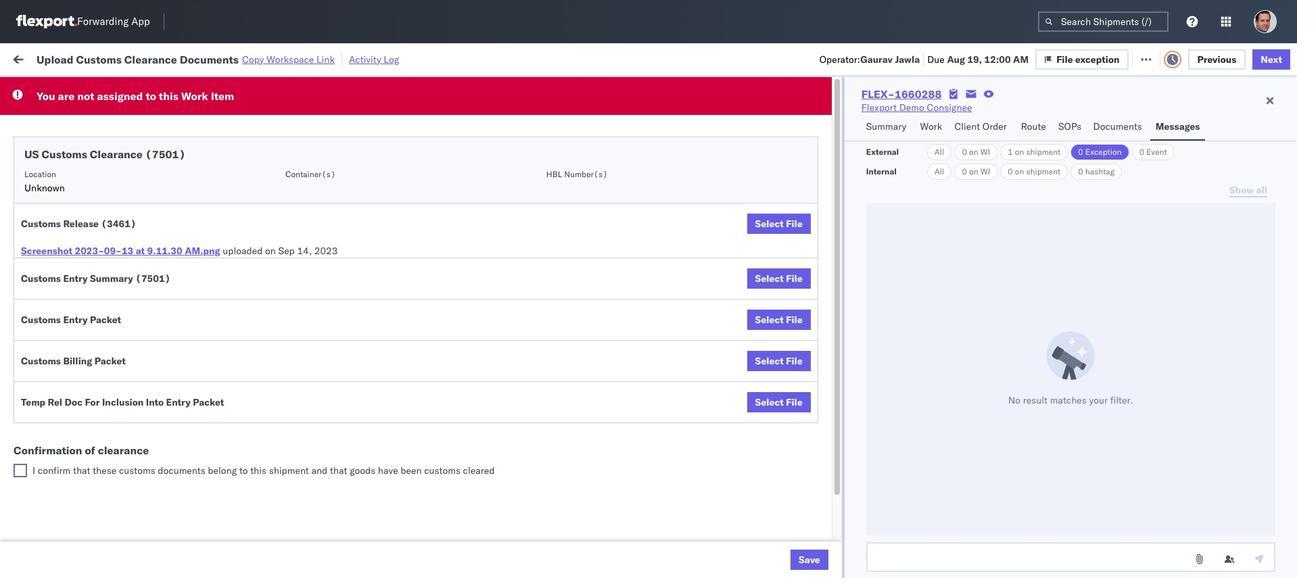 Task type: describe. For each thing, give the bounding box(es) containing it.
3 flex-1846748 from the top
[[787, 195, 857, 207]]

5 schedule pickup from los angeles, ca button from the top
[[31, 432, 198, 447]]

select for customs release (3461)
[[756, 218, 784, 230]]

23, for 2023
[[310, 463, 324, 475]]

ca for first the schedule pickup from los angeles, ca 'link' from the top
[[185, 165, 198, 177]]

pst, for 11:59
[[275, 523, 296, 535]]

workspace
[[267, 53, 314, 65]]

ca for third the schedule pickup from los angeles, ca 'link'
[[185, 254, 198, 266]]

client for client order
[[955, 120, 981, 133]]

2 1846748 from the top
[[816, 165, 857, 178]]

angeles, for "confirm pickup from los angeles, ca" link at the left bottom
[[140, 373, 177, 385]]

from down upload customs clearance documents button at left
[[105, 314, 125, 326]]

1 fcl from the top
[[467, 136, 484, 148]]

4 schedule delivery appointment button from the top
[[31, 462, 166, 477]]

2 11:59 from the top
[[229, 165, 256, 178]]

4 pdt, from the top
[[275, 255, 297, 267]]

2 1889466 from the top
[[816, 344, 857, 356]]

resize handle column header for workitem
[[205, 105, 221, 579]]

customs up screenshot
[[21, 218, 61, 230]]

lhuu7894563,
[[879, 403, 949, 415]]

pm up uploaded at the left
[[258, 195, 273, 207]]

3 schedule pickup from los angeles, ca link from the top
[[31, 253, 198, 267]]

3 schedule delivery appointment from the top
[[31, 343, 166, 356]]

2 ceau7522281, from the top
[[879, 165, 949, 177]]

0 left exception
[[1079, 147, 1084, 157]]

4 fcl from the top
[[467, 285, 484, 297]]

ca for second the schedule pickup from los angeles, ca 'link' from the top
[[185, 195, 198, 207]]

1 horizontal spatial work
[[181, 89, 208, 103]]

select file button for customs billing packet
[[747, 351, 811, 371]]

(3461)
[[101, 218, 136, 230]]

import
[[115, 52, 146, 65]]

rel
[[48, 397, 62, 409]]

hlxu6269489, for gaurav jawla
[[951, 135, 1020, 148]]

resize handle column header for client name
[[599, 105, 615, 579]]

1 11:59 from the top
[[229, 136, 256, 148]]

12:00
[[985, 53, 1011, 65]]

id
[[782, 110, 790, 120]]

2 4, from the top
[[319, 165, 328, 178]]

select for customs entry summary (7501)
[[756, 273, 784, 285]]

select file button for temp rel doc for inclusion into entry packet
[[747, 392, 811, 413]]

4 11:59 pm pdt, nov 4, 2022 from the top
[[229, 255, 353, 267]]

: for status
[[98, 84, 100, 94]]

1 1889466 from the top
[[816, 314, 857, 326]]

2 that from the left
[[330, 465, 347, 477]]

ready
[[104, 84, 128, 94]]

schedule pickup from los angeles, ca for first the schedule pickup from los angeles, ca 'link' from the top
[[31, 165, 198, 177]]

3 11:59 pm pdt, nov 4, 2022 from the top
[[229, 195, 353, 207]]

entry for packet
[[63, 314, 88, 326]]

8:30
[[229, 463, 250, 475]]

11:00
[[229, 285, 256, 297]]

message
[[182, 52, 220, 65]]

5 flex-1846748 from the top
[[787, 255, 857, 267]]

from up 'customs entry summary (7501)'
[[105, 254, 125, 266]]

entry for summary
[[63, 273, 88, 285]]

rotterdam,
[[128, 486, 176, 498]]

file for customs entry summary (7501)
[[786, 273, 803, 285]]

matches
[[1051, 395, 1087, 407]]

omkar
[[1151, 195, 1179, 207]]

packet for customs billing packet
[[95, 355, 126, 367]]

1846748 for second the schedule pickup from los angeles, ca 'link' from the top
[[816, 195, 857, 207]]

pickup for first the 'schedule pickup from los angeles, ca' button from the bottom
[[74, 433, 103, 445]]

flex
[[765, 110, 780, 120]]

ca for 1st the schedule pickup from los angeles, ca 'link' from the bottom of the page
[[185, 433, 198, 445]]

resize handle column header for mbl/mawb numbers
[[1128, 105, 1144, 579]]

file for customs release (3461)
[[786, 218, 803, 230]]

release
[[63, 218, 99, 230]]

ocean fcl for second the schedule pickup from los angeles, ca 'link' from the top
[[436, 195, 484, 207]]

customs inside button
[[64, 284, 102, 296]]

5 11:59 from the top
[[229, 523, 256, 535]]

numbers for mbl/mawb numbers
[[1021, 110, 1055, 120]]

confirm
[[38, 465, 71, 477]]

order
[[983, 120, 1007, 133]]

confirm delivery button
[[31, 402, 103, 417]]

customs entry summary (7501)
[[21, 273, 171, 285]]

los up (3461)
[[128, 195, 143, 207]]

summary button
[[861, 114, 915, 141]]

2 flex-2130387 from the top
[[787, 493, 857, 505]]

3 pdt, from the top
[[275, 195, 297, 207]]

2 flex-1889466 from the top
[[787, 344, 857, 356]]

1 horizontal spatial at
[[269, 52, 278, 65]]

i
[[32, 465, 35, 477]]

pst, for 8:30
[[269, 463, 290, 475]]

0 on shipment
[[1008, 166, 1061, 177]]

2 pdt, from the top
[[275, 165, 297, 178]]

3 2130387 from the top
[[816, 553, 857, 565]]

next button
[[1253, 49, 1291, 69]]

3 11:59 from the top
[[229, 195, 256, 207]]

flex-1662119
[[787, 523, 857, 535]]

select for temp rel doc for inclusion into entry packet
[[756, 397, 784, 409]]

ocean fcl for "confirm pickup from los angeles, ca" link at the left bottom
[[436, 374, 484, 386]]

select file button for customs release (3461)
[[747, 214, 811, 234]]

778 at risk
[[249, 52, 296, 65]]

9.11.30
[[147, 245, 182, 257]]

4 1846748 from the top
[[816, 225, 857, 237]]

2 vertical spatial entry
[[166, 397, 191, 409]]

import work
[[115, 52, 172, 65]]

west
[[664, 523, 685, 535]]

your
[[1090, 395, 1108, 407]]

1 2130387 from the top
[[816, 463, 857, 475]]

schedule inside schedule pickup from rotterdam, netherlands
[[31, 486, 71, 498]]

previous button
[[1189, 49, 1247, 69]]

los down upload customs clearance documents button at left
[[128, 314, 143, 326]]

2 schedule delivery appointment button from the top
[[31, 224, 166, 239]]

all button for internal
[[928, 164, 952, 180]]

0 down client order
[[963, 147, 968, 157]]

file for temp rel doc for inclusion into entry packet
[[786, 397, 803, 409]]

confirm for confirm delivery
[[31, 403, 66, 415]]

4 schedule pickup from los angeles, ca button from the top
[[31, 313, 198, 328]]

0 horizontal spatial summary
[[90, 273, 133, 285]]

2 ceau7522281, hlxu6269489, hlxu8034992 from the top
[[879, 165, 1089, 177]]

1 schedule pickup from los angeles, ca button from the top
[[31, 164, 198, 179]]

snoozed
[[283, 84, 314, 94]]

angeles, for first the schedule pickup from los angeles, ca 'link' from the top
[[145, 165, 182, 177]]

1846748 for upload customs clearance documents link
[[816, 285, 857, 297]]

batch
[[1222, 52, 1248, 65]]

result
[[1024, 395, 1048, 407]]

hbl number(s)
[[547, 169, 608, 179]]

pickup for 3rd the 'schedule pickup from los angeles, ca' button from the top
[[74, 254, 103, 266]]

pm left the container(s)
[[258, 165, 273, 178]]

shipment for 1 on shipment
[[1027, 147, 1061, 157]]

operator:
[[820, 53, 861, 65]]

upload for upload customs clearance documents copy workspace link
[[37, 52, 73, 66]]

1 pdt, from the top
[[275, 136, 297, 148]]

4:00
[[229, 374, 250, 386]]

appointment for 2nd schedule delivery appointment link from the bottom
[[111, 224, 166, 237]]

3 4, from the top
[[319, 195, 328, 207]]

container numbers button
[[872, 102, 952, 127]]

pst, for 11:00
[[275, 285, 296, 297]]

5 fcl from the top
[[467, 374, 484, 386]]

2 hlxu6269489, from the top
[[951, 165, 1020, 177]]

select for customs billing packet
[[756, 355, 784, 367]]

23, for 2022
[[312, 374, 327, 386]]

customs up customs billing packet
[[21, 314, 61, 326]]

4:00 pm pst, dec 23, 2022
[[229, 374, 353, 386]]

resize handle column header for deadline
[[363, 105, 380, 579]]

lhuu7894563, uetu5238478
[[879, 403, 1017, 415]]

consignee inside flexport demo consignee link
[[927, 102, 973, 114]]

select file button for customs entry summary (7501)
[[747, 269, 811, 289]]

1 schedule from the top
[[31, 135, 71, 147]]

work
[[39, 49, 74, 68]]

1 11:59 pm pdt, nov 4, 2022 from the top
[[229, 136, 353, 148]]

sops button
[[1054, 114, 1088, 141]]

5 schedule from the top
[[31, 254, 71, 266]]

resize handle column header for consignee
[[742, 105, 758, 579]]

schedule pickup from los angeles, ca for 1st the schedule pickup from los angeles, ca 'link' from the bottom of the page
[[31, 433, 198, 445]]

resize handle column header for mode
[[506, 105, 522, 579]]

4 11:59 from the top
[[229, 255, 256, 267]]

6 fcl from the top
[[467, 463, 484, 475]]

1 that from the left
[[73, 465, 90, 477]]

exception
[[1086, 147, 1122, 157]]

confirm for confirm pickup from los angeles, ca
[[31, 373, 66, 385]]

1 abcdefg78456546 from the top
[[972, 314, 1063, 326]]

from down us customs clearance (7501)
[[105, 165, 125, 177]]

confirm pickup from los angeles, ca link
[[31, 373, 192, 386]]

customs up status
[[76, 52, 122, 66]]

4 1889466 from the top
[[816, 404, 857, 416]]

schedule delivery appointment for 8:30's schedule delivery appointment link
[[31, 463, 166, 475]]

2 11:59 pm pdt, nov 4, 2022 from the top
[[229, 165, 353, 178]]

angeles, for second the schedule pickup from los angeles, ca 'link' from the top
[[145, 195, 182, 207]]

1 4, from the top
[[319, 136, 328, 148]]

0 hashtag
[[1079, 166, 1115, 177]]

schedule delivery appointment for schedule delivery appointment link related to 11:59
[[31, 135, 166, 147]]

select file for customs billing packet
[[756, 355, 803, 367]]

pm right '4:00'
[[252, 374, 267, 386]]

no result matches your filter.
[[1009, 395, 1134, 407]]

all for internal
[[935, 166, 945, 177]]

forwarding app link
[[16, 15, 150, 28]]

2 schedule pickup from los angeles, ca button from the top
[[31, 194, 198, 209]]

0 left event
[[1140, 147, 1145, 157]]

from right of
[[105, 433, 125, 445]]

2023 for 23,
[[327, 463, 350, 475]]

cleared
[[463, 465, 495, 477]]

3 fcl from the top
[[467, 255, 484, 267]]

container(s)
[[285, 169, 336, 179]]

ocean fcl for upload customs clearance documents link
[[436, 285, 484, 297]]

confirm delivery link
[[31, 402, 103, 416]]

0 horizontal spatial this
[[159, 89, 179, 103]]

8 schedule from the top
[[31, 433, 71, 445]]

karl
[[738, 553, 755, 565]]

gaurav jawla
[[1151, 136, 1207, 148]]

24,
[[316, 523, 330, 535]]

am.png
[[185, 245, 220, 257]]

Search Shipments (/) text field
[[1039, 12, 1169, 32]]

have
[[378, 465, 398, 477]]

hashtag
[[1086, 166, 1115, 177]]

2 fcl from the top
[[467, 195, 484, 207]]

2 schedule delivery appointment link from the top
[[31, 224, 166, 237]]

blocked,
[[167, 84, 201, 94]]

1 vertical spatial at
[[136, 245, 145, 257]]

am
[[1014, 53, 1029, 65]]

7 fcl from the top
[[467, 523, 484, 535]]

client for client name
[[529, 110, 551, 120]]

1 vertical spatial gaurav
[[1151, 136, 1181, 148]]

abcd1234560
[[879, 522, 946, 535]]

work button
[[915, 114, 950, 141]]

4 4, from the top
[[319, 255, 328, 267]]

appointment for schedule delivery appointment link related to 11:59
[[111, 135, 166, 147]]

netherlands
[[31, 499, 84, 511]]

0 down client order button
[[963, 166, 968, 177]]

filtered
[[14, 83, 46, 95]]

3 abcdefg78456546 from the top
[[972, 374, 1063, 386]]

0 down 1
[[1008, 166, 1013, 177]]

6 flex-1846748 from the top
[[787, 285, 857, 297]]

2 schedule from the top
[[31, 165, 71, 177]]

1 customs from the left
[[119, 465, 155, 477]]

ca for second the schedule pickup from los angeles, ca 'link' from the bottom
[[185, 314, 198, 326]]

0 left the 'hashtag'
[[1079, 166, 1084, 177]]

from inside button
[[100, 373, 120, 385]]

status : ready for work, blocked, in progress
[[74, 84, 246, 94]]

message (0)
[[182, 52, 238, 65]]

13
[[122, 245, 133, 257]]

2 2130387 from the top
[[816, 493, 857, 505]]

vandelay for vandelay
[[529, 523, 568, 535]]

3 flex-2130387 from the top
[[787, 553, 857, 565]]

work inside the import work button
[[148, 52, 172, 65]]

shipment for 0 on shipment
[[1027, 166, 1061, 177]]

activity log
[[349, 53, 399, 65]]

schedule delivery appointment link for 11:59
[[31, 134, 166, 148]]

1 schedule delivery appointment button from the top
[[31, 134, 166, 149]]

my work
[[14, 49, 74, 68]]

jan for 23,
[[292, 463, 307, 475]]

4 schedule from the top
[[31, 224, 71, 237]]

angeles, for second the schedule pickup from los angeles, ca 'link' from the bottom
[[145, 314, 182, 326]]

batch action button
[[1201, 48, 1289, 69]]

you
[[37, 89, 55, 103]]

5 schedule pickup from los angeles, ca link from the top
[[31, 432, 198, 446]]

schedule pickup from los angeles, ca for second the schedule pickup from los angeles, ca 'link' from the top
[[31, 195, 198, 207]]

number(s)
[[565, 169, 608, 179]]

confirm delivery
[[31, 403, 103, 415]]

1 flex-1846748 from the top
[[787, 136, 857, 148]]

consignee inside consignee button
[[622, 110, 661, 120]]

14,
[[297, 245, 312, 257]]

1 horizontal spatial this
[[250, 465, 267, 477]]

schedule pickup from los angeles, ca for second the schedule pickup from los angeles, ca 'link' from the bottom
[[31, 314, 198, 326]]

risk
[[280, 52, 296, 65]]

9 schedule from the top
[[31, 463, 71, 475]]

3 appointment from the top
[[111, 343, 166, 356]]

0 vertical spatial 2023
[[314, 245, 338, 257]]

nov for 2nd the 'schedule pickup from los angeles, ca' button from the top of the page
[[299, 195, 316, 207]]

4 schedule pickup from los angeles, ca link from the top
[[31, 313, 198, 326]]

agent
[[1272, 463, 1298, 475]]

i confirm that these customs documents belong to this shipment and that goods have been customs cleared
[[32, 465, 495, 477]]

2 vertical spatial shipment
[[269, 465, 309, 477]]

origin
[[1244, 463, 1270, 475]]

in
[[203, 84, 210, 94]]

pickup for 2nd the 'schedule pickup from los angeles, ca' button from the top of the page
[[74, 195, 103, 207]]

goods
[[350, 465, 376, 477]]



Task type: vqa. For each thing, say whether or not it's contained in the screenshot.
Save at the bottom right of page
yes



Task type: locate. For each thing, give the bounding box(es) containing it.
1 : from the left
[[98, 84, 100, 94]]

flex-2130387 up the flex-1662119 at bottom right
[[787, 493, 857, 505]]

no
[[320, 84, 331, 94], [1009, 395, 1021, 407]]

0 vertical spatial jan
[[292, 463, 307, 475]]

pm left sep at the top
[[258, 255, 273, 267]]

2 vertical spatial schedule delivery appointment link
[[31, 462, 166, 475]]

0 vertical spatial ceau7522281,
[[879, 135, 949, 148]]

copy workspace link button
[[242, 53, 335, 65]]

2 vertical spatial hlxu8034992
[[1023, 195, 1089, 207]]

flex-1660288
[[862, 87, 942, 101]]

work right import
[[148, 52, 172, 65]]

pickup inside schedule pickup from rotterdam, netherlands
[[74, 486, 103, 498]]

0 horizontal spatial work
[[148, 52, 172, 65]]

1 hlxu8034992 from the top
[[1023, 135, 1089, 148]]

documents for upload customs clearance documents copy workspace link
[[180, 52, 239, 66]]

0 vertical spatial gaurav
[[861, 53, 893, 65]]

1 horizontal spatial jawla
[[1183, 136, 1207, 148]]

documents down screenshot 2023-09-13 at 9.11.30 am.png uploaded on sep 14, 2023
[[151, 284, 200, 296]]

: for snoozed
[[314, 84, 317, 94]]

None text field
[[867, 543, 1276, 572]]

numbers for container numbers
[[879, 116, 913, 126]]

screenshot 2023-09-13 at 9.11.30 am.png link
[[21, 244, 220, 258]]

confirmation of clearance
[[14, 444, 149, 457]]

uetu5238478
[[951, 403, 1017, 415]]

los down us customs clearance (7501)
[[128, 165, 143, 177]]

3 schedule pickup from los angeles, ca button from the top
[[31, 253, 198, 268]]

(7501) down the you are not assigned to this work item
[[145, 148, 186, 161]]

1 schedule pickup from los angeles, ca link from the top
[[31, 164, 198, 178]]

0 vertical spatial test123456
[[972, 136, 1029, 148]]

schedule pickup from los angeles, ca down us customs clearance (7501)
[[31, 165, 198, 177]]

1 horizontal spatial numbers
[[1021, 110, 1055, 120]]

upload up by:
[[37, 52, 73, 66]]

1 horizontal spatial consignee
[[927, 102, 973, 114]]

pst, left 24,
[[275, 523, 296, 535]]

app
[[131, 15, 150, 28]]

at left risk
[[269, 52, 278, 65]]

summary inside button
[[867, 120, 907, 133]]

gaurav up flex-1660288 in the right of the page
[[861, 53, 893, 65]]

angeles, for third the schedule pickup from los angeles, ca 'link'
[[145, 254, 182, 266]]

1 vertical spatial upload
[[31, 284, 62, 296]]

schedule pickup from los angeles, ca up "these"
[[31, 433, 198, 445]]

0 vertical spatial 0 on wi
[[963, 147, 991, 157]]

1 horizontal spatial customs
[[424, 465, 461, 477]]

1 vertical spatial test123456
[[972, 165, 1029, 178]]

3 hlxu8034992 from the top
[[1023, 195, 1089, 207]]

select for customs entry packet
[[756, 314, 784, 326]]

mbl/mawb
[[972, 110, 1019, 120]]

0 vertical spatial at
[[269, 52, 278, 65]]

0 vertical spatial documents
[[180, 52, 239, 66]]

test123456 for gaurav jawla
[[972, 136, 1029, 148]]

schedule pickup from los angeles, ca button up (3461)
[[31, 194, 198, 209]]

4,
[[319, 136, 328, 148], [319, 165, 328, 178], [319, 195, 328, 207], [319, 255, 328, 267]]

0 vertical spatial ceau7522281, hlxu6269489, hlxu8034992
[[879, 135, 1089, 148]]

schedule delivery appointment link down of
[[31, 462, 166, 475]]

container
[[879, 105, 915, 115]]

los inside button
[[122, 373, 137, 385]]

of
[[85, 444, 95, 457]]

angeles, up into
[[140, 373, 177, 385]]

ca inside button
[[179, 373, 192, 385]]

flex-1846748 button
[[765, 132, 860, 151], [765, 132, 860, 151], [765, 162, 860, 181], [765, 162, 860, 181], [765, 192, 860, 211], [765, 192, 860, 211], [765, 222, 860, 241], [765, 222, 860, 241], [765, 251, 860, 270], [765, 251, 860, 270], [765, 281, 860, 300], [765, 281, 860, 300]]

7 schedule from the top
[[31, 343, 71, 356]]

hlxu8034992 down sops
[[1023, 135, 1089, 148]]

all button
[[928, 144, 952, 160], [928, 164, 952, 180]]

been
[[401, 465, 422, 477]]

flex-1889466
[[787, 314, 857, 326], [787, 344, 857, 356], [787, 374, 857, 386], [787, 404, 857, 416]]

schedule delivery appointment button down workitem button
[[31, 134, 166, 149]]

import work button
[[110, 43, 177, 74]]

3 select from the top
[[756, 314, 784, 326]]

1 test123456 from the top
[[972, 136, 1029, 148]]

2 customs from the left
[[424, 465, 461, 477]]

numbers left sops
[[1021, 110, 1055, 120]]

2023 right 14,
[[314, 245, 338, 257]]

1 horizontal spatial no
[[1009, 395, 1021, 407]]

1 hlxu6269489, from the top
[[951, 135, 1020, 148]]

jawla
[[896, 53, 920, 65], [1183, 136, 1207, 148]]

2 vertical spatial documents
[[151, 284, 200, 296]]

2 flex-1846748 from the top
[[787, 165, 857, 178]]

customs left billing
[[21, 355, 61, 367]]

0 vertical spatial shipment
[[1027, 147, 1061, 157]]

pm
[[258, 136, 273, 148], [258, 165, 273, 178], [258, 195, 273, 207], [258, 255, 273, 267], [258, 285, 273, 297], [252, 374, 267, 386], [252, 463, 267, 475], [258, 523, 273, 535]]

los right 09-
[[128, 254, 143, 266]]

pm right the 8:30
[[252, 463, 267, 475]]

item
[[211, 89, 234, 103]]

from up (3461)
[[105, 195, 125, 207]]

1 ocean fcl from the top
[[436, 136, 484, 148]]

messages
[[1156, 120, 1201, 133]]

2 resize handle column header from the left
[[363, 105, 380, 579]]

2 vertical spatial clearance
[[105, 284, 148, 296]]

1 vertical spatial summary
[[90, 273, 133, 285]]

0 vertical spatial schedule delivery appointment link
[[31, 134, 166, 148]]

4 appointment from the top
[[111, 463, 166, 475]]

nov for 3rd the 'schedule pickup from los angeles, ca' button from the top
[[299, 255, 316, 267]]

all for external
[[935, 147, 945, 157]]

1 horizontal spatial to
[[239, 465, 248, 477]]

schedule up customs billing packet
[[31, 314, 71, 326]]

select file for customs release (3461)
[[756, 218, 803, 230]]

0 vertical spatial 2130387
[[816, 463, 857, 475]]

4, up the container(s)
[[319, 136, 328, 148]]

2 vertical spatial ceau7522281, hlxu6269489, hlxu8034992
[[879, 195, 1089, 207]]

0 vertical spatial clearance
[[124, 52, 177, 66]]

4 select file button from the top
[[747, 351, 811, 371]]

2 hlxu8034992 from the top
[[1023, 165, 1089, 177]]

packet right into
[[193, 397, 224, 409]]

3 test123456 from the top
[[972, 195, 1029, 207]]

entry
[[63, 273, 88, 285], [63, 314, 88, 326], [166, 397, 191, 409]]

0 vertical spatial packet
[[90, 314, 121, 326]]

1 vertical spatial 2023
[[327, 463, 350, 475]]

us
[[24, 148, 39, 161]]

from up 'temp rel doc for inclusion into entry packet'
[[100, 373, 120, 385]]

select file for customs entry packet
[[756, 314, 803, 326]]

1 vertical spatial flex-2130387
[[787, 493, 857, 505]]

0 vertical spatial summary
[[867, 120, 907, 133]]

1 on shipment
[[1008, 147, 1061, 157]]

2 all button from the top
[[928, 164, 952, 180]]

1 horizontal spatial that
[[330, 465, 347, 477]]

customs down screenshot
[[21, 273, 61, 285]]

test123456
[[972, 136, 1029, 148], [972, 165, 1029, 178], [972, 195, 1029, 207]]

customs up customs entry packet
[[64, 284, 102, 296]]

customs entry packet
[[21, 314, 121, 326]]

10 resize handle column header from the left
[[1220, 105, 1237, 579]]

4 schedule delivery appointment from the top
[[31, 463, 166, 475]]

5 schedule pickup from los angeles, ca from the top
[[31, 433, 198, 445]]

customs release (3461)
[[21, 218, 136, 230]]

work,
[[143, 84, 165, 94]]

0 vertical spatial all
[[935, 147, 945, 157]]

2 select from the top
[[756, 273, 784, 285]]

schedule pickup from los angeles, ca down upload customs clearance documents button at left
[[31, 314, 198, 326]]

1 vertical spatial to
[[239, 465, 248, 477]]

schedule pickup from los angeles, ca for third the schedule pickup from los angeles, ca 'link'
[[31, 254, 198, 266]]

2 schedule pickup from los angeles, ca link from the top
[[31, 194, 198, 207]]

5 1846748 from the top
[[816, 255, 857, 267]]

1 vertical spatial jan
[[298, 523, 313, 535]]

select file for customs entry summary (7501)
[[756, 273, 803, 285]]

4 select from the top
[[756, 355, 784, 367]]

hbl
[[547, 169, 562, 179]]

schedule delivery appointment up 2023-
[[31, 224, 166, 237]]

1 vertical spatial no
[[1009, 395, 1021, 407]]

0 vertical spatial work
[[148, 52, 172, 65]]

ceau7522281, for omkar
[[879, 195, 949, 207]]

1 1846748 from the top
[[816, 136, 857, 148]]

select file button
[[747, 214, 811, 234], [747, 269, 811, 289], [747, 310, 811, 330], [747, 351, 811, 371], [747, 392, 811, 413]]

4, down the container(s)
[[319, 195, 328, 207]]

3 ocean fcl from the top
[[436, 255, 484, 267]]

1 vertical spatial confirm
[[31, 403, 66, 415]]

5 resize handle column header from the left
[[599, 105, 615, 579]]

2130387 down 1893174
[[816, 463, 857, 475]]

0 horizontal spatial customs
[[119, 465, 155, 477]]

Search Work text field
[[842, 48, 990, 69]]

1 horizontal spatial vandelay
[[622, 523, 661, 535]]

ceau7522281, down the internal
[[879, 195, 949, 207]]

ceau7522281, hlxu6269489, hlxu8034992 for gaurav jawla
[[879, 135, 1089, 148]]

flex-2130387 down the flex-1662119 at bottom right
[[787, 553, 857, 565]]

8 resize handle column header from the left
[[949, 105, 965, 579]]

2023 for 24,
[[333, 523, 356, 535]]

2 horizontal spatial work
[[921, 120, 943, 133]]

pickup for confirm pickup from los angeles, ca button
[[68, 373, 97, 385]]

schedule pickup from los angeles, ca button
[[31, 164, 198, 179], [31, 194, 198, 209], [31, 253, 198, 268], [31, 313, 198, 328], [31, 432, 198, 447]]

0 horizontal spatial numbers
[[879, 116, 913, 126]]

pm right 11:00
[[258, 285, 273, 297]]

us customs clearance (7501)
[[24, 148, 186, 161]]

on
[[332, 52, 343, 65], [970, 147, 979, 157], [1016, 147, 1025, 157], [970, 166, 979, 177], [1016, 166, 1025, 177], [265, 245, 276, 257]]

1 vertical spatial 23,
[[310, 463, 324, 475]]

uploaded
[[223, 245, 263, 257]]

schedule delivery appointment button up confirm pickup from los angeles, ca
[[31, 343, 166, 358]]

clearance for upload customs clearance documents copy workspace link
[[124, 52, 177, 66]]

mbl/mawb numbers
[[972, 110, 1055, 120]]

forwarding app
[[77, 15, 150, 28]]

0 vertical spatial 23,
[[312, 374, 327, 386]]

flex-2130387 down 'flex-1893174'
[[787, 463, 857, 475]]

log
[[384, 53, 399, 65]]

1 flex-2130387 from the top
[[787, 463, 857, 475]]

pickup down confirm delivery button
[[74, 433, 103, 445]]

billing
[[63, 355, 92, 367]]

3 1889466 from the top
[[816, 374, 857, 386]]

6 1846748 from the top
[[816, 285, 857, 297]]

pdt,
[[275, 136, 297, 148], [275, 165, 297, 178], [275, 195, 297, 207], [275, 255, 297, 267]]

2 confirm from the top
[[31, 403, 66, 415]]

schedule up netherlands
[[31, 486, 71, 498]]

2 vertical spatial flex-2130387
[[787, 553, 857, 565]]

2 select file from the top
[[756, 273, 803, 285]]

6 resize handle column header from the left
[[742, 105, 758, 579]]

0 vertical spatial (7501)
[[145, 148, 186, 161]]

schedule left 2023-
[[31, 254, 71, 266]]

1 vertical spatial clearance
[[90, 148, 143, 161]]

clearance for us customs clearance (7501)
[[90, 148, 143, 161]]

2 0 on wi from the top
[[963, 166, 991, 177]]

documents up exception
[[1094, 120, 1143, 133]]

flex id
[[765, 110, 790, 120]]

2 vertical spatial test123456
[[972, 195, 1029, 207]]

8:30 pm pst, jan 23, 2023
[[229, 463, 350, 475]]

confirm pickup from los angeles, ca
[[31, 373, 192, 385]]

0 horizontal spatial to
[[146, 89, 156, 103]]

0 vertical spatial confirm
[[31, 373, 66, 385]]

1 vertical spatial hlxu8034992
[[1023, 165, 1089, 177]]

jawla left due
[[896, 53, 920, 65]]

schedule down unknown
[[31, 195, 71, 207]]

work inside work button
[[921, 120, 943, 133]]

1 vertical spatial shipment
[[1027, 166, 1061, 177]]

dec
[[292, 374, 310, 386]]

ceau7522281, down container numbers button
[[879, 135, 949, 148]]

vandelay for vandelay west
[[622, 523, 661, 535]]

file for customs entry packet
[[786, 314, 803, 326]]

customs up location
[[42, 148, 87, 161]]

schedule delivery appointment for 2nd schedule delivery appointment link from the bottom
[[31, 224, 166, 237]]

0 horizontal spatial consignee
[[622, 110, 661, 120]]

5 select file from the top
[[756, 397, 803, 409]]

1 vertical spatial entry
[[63, 314, 88, 326]]

0 on wi for 1
[[963, 147, 991, 157]]

ca for "confirm pickup from los angeles, ca" link at the left bottom
[[179, 373, 192, 385]]

1 vertical spatial hlxu6269489,
[[951, 165, 1020, 177]]

1 select file from the top
[[756, 218, 803, 230]]

hlxu6269489, for omkar savant
[[951, 195, 1020, 207]]

clearance inside button
[[105, 284, 148, 296]]

nov
[[299, 136, 316, 148], [299, 165, 316, 178], [299, 195, 316, 207], [299, 255, 316, 267], [298, 285, 316, 297]]

all button for external
[[928, 144, 952, 160]]

pickup down upload customs clearance documents button at left
[[74, 314, 103, 326]]

sep
[[278, 245, 295, 257]]

external
[[867, 147, 899, 157]]

0 horizontal spatial that
[[73, 465, 90, 477]]

packet
[[90, 314, 121, 326], [95, 355, 126, 367], [193, 397, 224, 409]]

deadline
[[229, 110, 262, 120]]

los up inclusion
[[122, 373, 137, 385]]

0 vertical spatial this
[[159, 89, 179, 103]]

schedule pickup from los angeles, ca link down us customs clearance (7501)
[[31, 164, 198, 178]]

schedule pickup from los angeles, ca link down upload customs clearance documents button at left
[[31, 313, 198, 326]]

0 horizontal spatial jawla
[[896, 53, 920, 65]]

resize handle column header
[[205, 105, 221, 579], [363, 105, 380, 579], [413, 105, 430, 579], [506, 105, 522, 579], [599, 105, 615, 579], [742, 105, 758, 579], [856, 105, 872, 579], [949, 105, 965, 579], [1128, 105, 1144, 579], [1220, 105, 1237, 579], [1263, 105, 1280, 579]]

to right for
[[146, 89, 156, 103]]

1 schedule delivery appointment link from the top
[[31, 134, 166, 148]]

internal
[[867, 166, 897, 177]]

3 schedule from the top
[[31, 195, 71, 207]]

0 horizontal spatial :
[[98, 84, 100, 94]]

0 on wi
[[963, 147, 991, 157], [963, 166, 991, 177]]

1 ceau7522281, from the top
[[879, 135, 949, 148]]

6 schedule from the top
[[31, 314, 71, 326]]

client name button
[[522, 108, 602, 121]]

no right snoozed
[[320, 84, 331, 94]]

flex-1893174 button
[[765, 430, 860, 449], [765, 430, 860, 449]]

2 test123456 from the top
[[972, 165, 1029, 178]]

1 vertical spatial all button
[[928, 164, 952, 180]]

4 flex-1846748 from the top
[[787, 225, 857, 237]]

location unknown
[[24, 169, 65, 194]]

0 vertical spatial wi
[[981, 147, 991, 157]]

ocean fcl for schedule delivery appointment link related to 11:59
[[436, 136, 484, 148]]

confirmation
[[14, 444, 82, 457]]

3 schedule delivery appointment button from the top
[[31, 343, 166, 358]]

: down 187
[[314, 84, 317, 94]]

pst, for 4:00
[[269, 374, 290, 386]]

ocean fcl for 8:30's schedule delivery appointment link
[[436, 463, 484, 475]]

from
[[105, 165, 125, 177], [105, 195, 125, 207], [105, 254, 125, 266], [105, 314, 125, 326], [100, 373, 120, 385], [105, 433, 125, 445], [105, 486, 125, 498]]

1 vertical spatial jawla
[[1183, 136, 1207, 148]]

from down "these"
[[105, 486, 125, 498]]

these
[[93, 465, 117, 477]]

ocean fcl for third the schedule pickup from los angeles, ca 'link'
[[436, 255, 484, 267]]

5 ocean fcl from the top
[[436, 374, 484, 386]]

link
[[317, 53, 335, 65]]

pst, left and
[[269, 463, 290, 475]]

1 vertical spatial 0 on wi
[[963, 166, 991, 177]]

file for customs billing packet
[[786, 355, 803, 367]]

1846748 for schedule delivery appointment link related to 11:59
[[816, 136, 857, 148]]

gaurav
[[861, 53, 893, 65], [1151, 136, 1181, 148]]

savant
[[1182, 195, 1211, 207]]

by:
[[49, 83, 62, 95]]

flexport. image
[[16, 15, 77, 28]]

3 hlxu6269489, from the top
[[951, 195, 1020, 207]]

3 1846748 from the top
[[816, 195, 857, 207]]

angeles, right 13
[[145, 254, 182, 266]]

resize handle column header for container numbers
[[949, 105, 965, 579]]

0 vertical spatial hlxu8034992
[[1023, 135, 1089, 148]]

wi for 1
[[981, 147, 991, 157]]

(7501) for us customs clearance (7501)
[[145, 148, 186, 161]]

schedule delivery appointment link up 2023-
[[31, 224, 166, 237]]

vandelay west
[[622, 523, 685, 535]]

pm down deadline
[[258, 136, 273, 148]]

: right not
[[98, 84, 100, 94]]

angeles,
[[145, 165, 182, 177], [145, 195, 182, 207], [145, 254, 182, 266], [145, 314, 182, 326], [140, 373, 177, 385], [145, 433, 182, 445]]

activity
[[349, 53, 381, 65]]

appointment for 8:30's schedule delivery appointment link
[[111, 463, 166, 475]]

action
[[1250, 52, 1280, 65]]

1893174
[[816, 433, 857, 446]]

2 vertical spatial packet
[[193, 397, 224, 409]]

schedule up unknown
[[31, 165, 71, 177]]

client order
[[955, 120, 1007, 133]]

next
[[1262, 53, 1283, 65]]

client left order
[[955, 120, 981, 133]]

jan
[[292, 463, 307, 475], [298, 523, 313, 535]]

2 select file button from the top
[[747, 269, 811, 289]]

summary down container at the top of the page
[[867, 120, 907, 133]]

1 vertical spatial (7501)
[[135, 273, 171, 285]]

(7501) for customs entry summary (7501)
[[135, 273, 171, 285]]

0 exception
[[1079, 147, 1122, 157]]

1 horizontal spatial gaurav
[[1151, 136, 1181, 148]]

0 event
[[1140, 147, 1168, 157]]

test123456 for omkar savant
[[972, 195, 1029, 207]]

1889466
[[816, 314, 857, 326], [816, 344, 857, 356], [816, 374, 857, 386], [816, 404, 857, 416]]

entry down 2023-
[[63, 273, 88, 285]]

19,
[[968, 53, 983, 65]]

2 vertical spatial ceau7522281,
[[879, 195, 949, 207]]

schedule pickup from los angeles, ca link up 'customs entry summary (7501)'
[[31, 253, 198, 267]]

4, down deadline button
[[319, 165, 328, 178]]

0 on wi for 0
[[963, 166, 991, 177]]

client inside client name 'button'
[[529, 110, 551, 120]]

1 confirm from the top
[[31, 373, 66, 385]]

confirm
[[31, 373, 66, 385], [31, 403, 66, 415]]

schedule delivery appointment up us customs clearance (7501)
[[31, 135, 166, 147]]

2130387 up 1662119
[[816, 493, 857, 505]]

documents up the in
[[180, 52, 239, 66]]

2 wi from the top
[[981, 166, 991, 177]]

0 vertical spatial jawla
[[896, 53, 920, 65]]

2 abcdefg78456546 from the top
[[972, 344, 1063, 356]]

3 schedule pickup from los angeles, ca from the top
[[31, 254, 198, 266]]

pickup up the release
[[74, 195, 103, 207]]

1 horizontal spatial :
[[314, 84, 317, 94]]

pst, left 8,
[[275, 285, 296, 297]]

1 vertical spatial ceau7522281,
[[879, 165, 949, 177]]

1 vertical spatial schedule delivery appointment link
[[31, 224, 166, 237]]

1 vertical spatial all
[[935, 166, 945, 177]]

3 select file from the top
[[756, 314, 803, 326]]

test123456 down 0 on shipment
[[972, 195, 1029, 207]]

4 select file from the top
[[756, 355, 803, 367]]

hlxu8034992 down "1 on shipment"
[[1023, 165, 1089, 177]]

pm left 24,
[[258, 523, 273, 535]]

snooze
[[386, 110, 413, 120]]

0 vertical spatial all button
[[928, 144, 952, 160]]

packet for customs entry packet
[[90, 314, 121, 326]]

2 vertical spatial hlxu6269489,
[[951, 195, 1020, 207]]

jan for 24,
[[298, 523, 313, 535]]

client name
[[529, 110, 575, 120]]

schedule pickup from los angeles, ca link
[[31, 164, 198, 178], [31, 194, 198, 207], [31, 253, 198, 267], [31, 313, 198, 326], [31, 432, 198, 446]]

1 horizontal spatial summary
[[867, 120, 907, 133]]

2 schedule pickup from los angeles, ca from the top
[[31, 195, 198, 207]]

1 horizontal spatial client
[[955, 120, 981, 133]]

ceau7522281, for gaurav
[[879, 135, 949, 148]]

select file button for customs entry packet
[[747, 310, 811, 330]]

upload inside button
[[31, 284, 62, 296]]

select file
[[756, 218, 803, 230], [756, 273, 803, 285], [756, 314, 803, 326], [756, 355, 803, 367], [756, 397, 803, 409]]

from inside schedule pickup from rotterdam, netherlands
[[105, 486, 125, 498]]

schedule delivery appointment link for 8:30
[[31, 462, 166, 475]]

1662119
[[816, 523, 857, 535]]

None checkbox
[[14, 464, 27, 478]]

0 horizontal spatial gaurav
[[861, 53, 893, 65]]

pickup down us customs clearance (7501)
[[74, 165, 103, 177]]

abcdefg78456546
[[972, 314, 1063, 326], [972, 344, 1063, 356], [972, 374, 1063, 386], [972, 404, 1063, 416]]

documents for upload customs clearance documents
[[151, 284, 200, 296]]

0 vertical spatial no
[[320, 84, 331, 94]]

schedule pickup from los angeles, ca button down us customs clearance (7501)
[[31, 164, 198, 179]]

0 horizontal spatial at
[[136, 245, 145, 257]]

select file for temp rel doc for inclusion into entry packet
[[756, 397, 803, 409]]

schedule up confirm
[[31, 433, 71, 445]]

hlxu8034992 for gaurav jawla
[[1023, 135, 1089, 148]]

nov for upload customs clearance documents button at left
[[298, 285, 316, 297]]

filtered by:
[[14, 83, 62, 95]]

ceau7522281, hlxu6269489, hlxu8034992 for omkar savant
[[879, 195, 1089, 207]]

0 horizontal spatial client
[[529, 110, 551, 120]]

choi
[[1193, 463, 1213, 475]]

pickup for 5th the 'schedule pickup from los angeles, ca' button from the bottom
[[74, 165, 103, 177]]

2023 right 24,
[[333, 523, 356, 535]]

1 vertical spatial 2130387
[[816, 493, 857, 505]]

work down flexport demo consignee on the right top
[[921, 120, 943, 133]]

1 flex-1889466 from the top
[[787, 314, 857, 326]]

track
[[345, 52, 367, 65]]

work left item
[[181, 89, 208, 103]]

1 vertical spatial packet
[[95, 355, 126, 367]]

4 abcdefg78456546 from the top
[[972, 404, 1063, 416]]

documents inside documents button
[[1094, 120, 1143, 133]]

that down confirmation of clearance
[[73, 465, 90, 477]]

0 vertical spatial upload
[[37, 52, 73, 66]]

customs down the clearance
[[119, 465, 155, 477]]

customs right "been"
[[424, 465, 461, 477]]

angeles, for 1st the schedule pickup from los angeles, ca 'link' from the bottom of the page
[[145, 433, 182, 445]]

5 select from the top
[[756, 397, 784, 409]]

4 schedule pickup from los angeles, ca from the top
[[31, 314, 198, 326]]

4 ocean fcl from the top
[[436, 285, 484, 297]]

1 vertical spatial wi
[[981, 166, 991, 177]]

jan left and
[[292, 463, 307, 475]]

4 flex-1889466 from the top
[[787, 404, 857, 416]]

documents inside upload customs clearance documents link
[[151, 284, 200, 296]]

numbers inside container numbers
[[879, 116, 913, 126]]

1 select from the top
[[756, 218, 784, 230]]

entry right into
[[166, 397, 191, 409]]

jawla down messages
[[1183, 136, 1207, 148]]

client inside client order button
[[955, 120, 981, 133]]

schedule
[[31, 135, 71, 147], [31, 165, 71, 177], [31, 195, 71, 207], [31, 224, 71, 237], [31, 254, 71, 266], [31, 314, 71, 326], [31, 343, 71, 356], [31, 433, 71, 445], [31, 463, 71, 475], [31, 486, 71, 498]]

shipment left and
[[269, 465, 309, 477]]

wi for 0
[[981, 166, 991, 177]]

ceau7522281, hlxu6269489, hlxu8034992
[[879, 135, 1089, 148], [879, 165, 1089, 177], [879, 195, 1089, 207]]

los down inclusion
[[128, 433, 143, 445]]

doc
[[65, 397, 83, 409]]

angeles, up documents
[[145, 433, 182, 445]]

3 select file button from the top
[[747, 310, 811, 330]]

0 vertical spatial flex-2130387
[[787, 463, 857, 475]]

3 flex-1889466 from the top
[[787, 374, 857, 386]]

to
[[146, 89, 156, 103], [239, 465, 248, 477]]

packet down upload customs clearance documents button at left
[[90, 314, 121, 326]]

delivery inside button
[[68, 403, 103, 415]]

3 resize handle column header from the left
[[413, 105, 430, 579]]

schedule down confirmation
[[31, 463, 71, 475]]

numbers down container at the top of the page
[[879, 116, 913, 126]]

0 vertical spatial entry
[[63, 273, 88, 285]]

0 vertical spatial hlxu6269489,
[[951, 135, 1020, 148]]

2 vertical spatial work
[[921, 120, 943, 133]]

angeles, down us customs clearance (7501)
[[145, 165, 182, 177]]

pickup for 4th the 'schedule pickup from los angeles, ca' button from the top of the page
[[74, 314, 103, 326]]

7 ocean fcl from the top
[[436, 523, 484, 535]]

1 resize handle column header from the left
[[205, 105, 221, 579]]

11 resize handle column header from the left
[[1263, 105, 1280, 579]]

jan left 24,
[[298, 523, 313, 535]]

1 schedule delivery appointment from the top
[[31, 135, 166, 147]]

1 0 on wi from the top
[[963, 147, 991, 157]]

1 vertical spatial documents
[[1094, 120, 1143, 133]]

23,
[[312, 374, 327, 386], [310, 463, 324, 475]]

upload for upload customs clearance documents
[[31, 284, 62, 296]]

11:00 pm pst, nov 8, 2022
[[229, 285, 353, 297]]

1 vertical spatial work
[[181, 89, 208, 103]]



